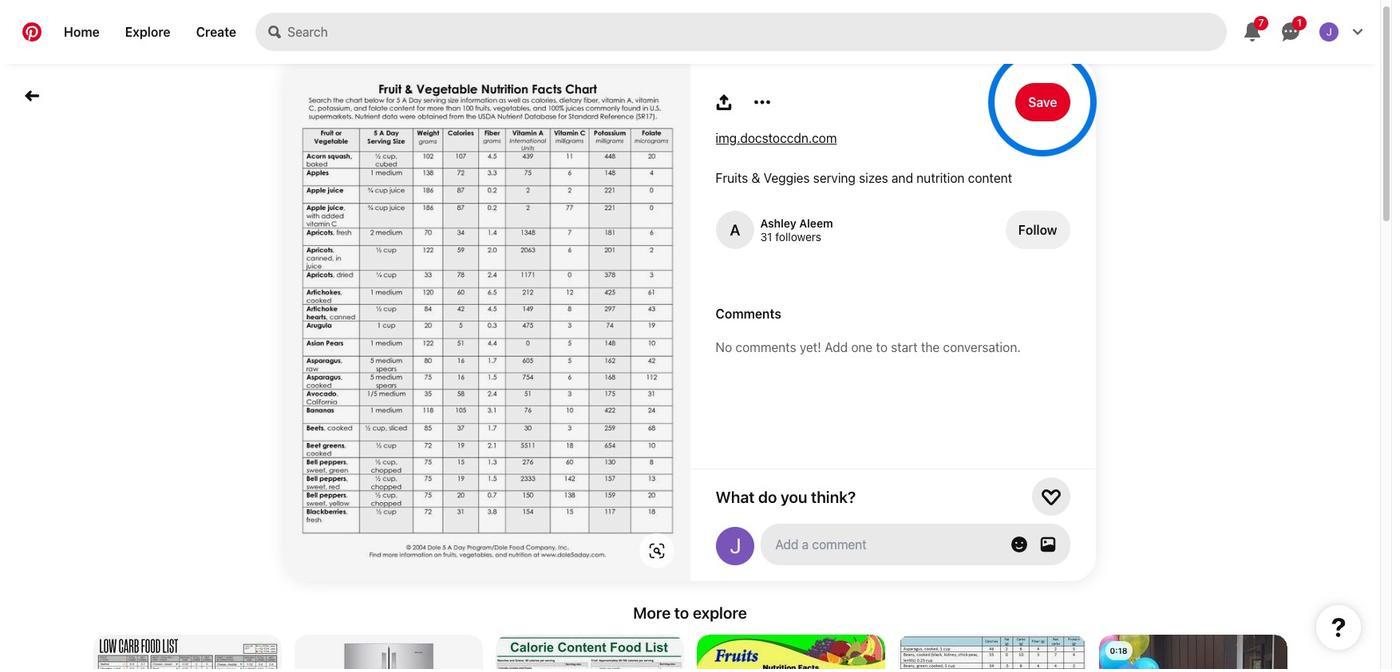 Task type: describe. For each thing, give the bounding box(es) containing it.
conversation.
[[943, 340, 1021, 354]]

what
[[716, 487, 755, 506]]

this contains an image of: 10 best printable calorie chart of common foods pdf for free at printablee image
[[495, 635, 684, 669]]

explore link
[[112, 13, 183, 51]]

&
[[752, 171, 760, 185]]

this contains an image of: low carb food list image
[[898, 635, 1086, 669]]

nutrition
[[917, 171, 965, 185]]

no
[[716, 340, 732, 354]]

carb food chart list image
[[93, 635, 281, 669]]

what do you think?
[[716, 487, 856, 506]]

one
[[851, 340, 873, 354]]

when unexpected expenses knock, answer with a sofi personal loan. get low fixed rates and same-day funding. image
[[1099, 635, 1287, 669]]

fruits
[[716, 171, 748, 185]]

serving
[[813, 171, 856, 185]]

comments button
[[716, 307, 1070, 321]]

0 horizontal spatial to
[[674, 604, 689, 622]]

home
[[64, 25, 100, 39]]

and
[[892, 171, 913, 185]]

fruits & veggies serving sizes and nutrition content
[[716, 171, 1013, 185]]

the
[[921, 340, 940, 354]]

ashley aleem avatar link image
[[716, 211, 754, 249]]

start
[[891, 340, 918, 354]]

follow button
[[1006, 211, 1070, 249]]

Search text field
[[288, 13, 1227, 51]]

yet!
[[800, 340, 821, 354]]

create link
[[183, 13, 249, 51]]

comments
[[716, 307, 781, 321]]

img.docstoccdn.com link
[[716, 131, 837, 145]]

more
[[633, 604, 671, 622]]

7 button
[[1234, 13, 1272, 51]]

explore
[[693, 604, 747, 622]]

do
[[758, 487, 777, 506]]

explore
[[125, 25, 171, 39]]

home link
[[51, 13, 112, 51]]

think?
[[811, 487, 856, 506]]

follow
[[1019, 223, 1058, 237]]

sizes
[[859, 171, 889, 185]]

you
[[781, 487, 808, 506]]



Task type: vqa. For each thing, say whether or not it's contained in the screenshot.
FOLLOW in the right top of the page
yes



Task type: locate. For each thing, give the bounding box(es) containing it.
save button
[[1016, 83, 1070, 121], [1016, 83, 1070, 121]]

this contains an image of: image
[[697, 635, 885, 669]]

simonjacob477 image
[[716, 527, 754, 565]]

ashley aleem link
[[760, 216, 833, 230]]

img.docstoccdn.com
[[716, 131, 837, 145]]

select an emoji image
[[1011, 537, 1027, 553]]

list
[[87, 635, 1294, 669]]

0 vertical spatial to
[[876, 340, 888, 354]]

ashley
[[760, 216, 797, 230]]

1
[[1297, 17, 1302, 29]]

save
[[1028, 95, 1058, 109]]

click to shop image
[[649, 543, 665, 559]]

jacob simon image
[[1320, 22, 1339, 42]]

add
[[825, 340, 848, 354]]

get the storage you need in this refrigerator with water dispenser. an exterior refrigerated drawer keeps frequently used items within easy reach. this refrigerator with refrigerated drawers also gives you access to filtered ice and water without ever opening the door. tap touch controls are also as easy to clean as they are to use. color: fingerprint resistant stainless steel. image
[[294, 635, 483, 669]]

ashley aleem 31 followers
[[760, 216, 833, 244]]

select a photo image
[[1040, 537, 1056, 553]]

1 button
[[1272, 13, 1310, 51]]

to
[[876, 340, 888, 354], [674, 604, 689, 622]]

content
[[968, 171, 1013, 185]]

no comments yet! add one to start the conversation.
[[716, 340, 1021, 354]]

1 vertical spatial to
[[674, 604, 689, 622]]

aleem
[[799, 216, 833, 230]]

create
[[196, 25, 236, 39]]

to right more
[[674, 604, 689, 622]]

31
[[760, 230, 772, 244]]

Add a comment field
[[776, 537, 994, 552]]

followers
[[775, 230, 822, 244]]

comments
[[736, 340, 797, 354]]

more to explore
[[633, 604, 747, 622]]

search icon image
[[268, 26, 281, 38]]

reaction image
[[1042, 487, 1061, 506]]

veggies
[[764, 171, 810, 185]]

1 horizontal spatial to
[[876, 340, 888, 354]]

7
[[1259, 17, 1264, 29]]

to right one
[[876, 340, 888, 354]]



